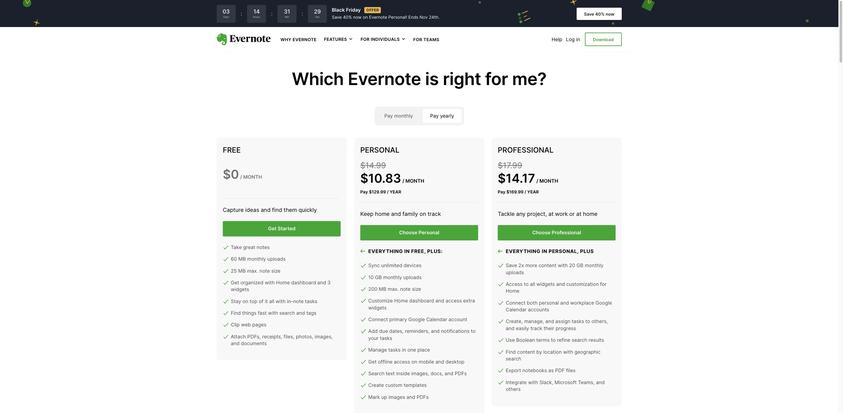Task type: vqa. For each thing, say whether or not it's contained in the screenshot.


Task type: describe. For each thing, give the bounding box(es) containing it.
connect for connect primary google calendar account
[[368, 316, 388, 322]]

export notebooks as pdf files
[[506, 367, 576, 374]]

and up their
[[546, 318, 554, 324]]

tackle any project, at work or at home
[[498, 211, 598, 217]]

account
[[449, 316, 467, 322]]

things
[[242, 310, 257, 316]]

and inside "access to all widgets and customization for home"
[[557, 281, 565, 287]]

and inside add due dates, reminders, and notifications to your tasks
[[431, 328, 440, 334]]

1 home from the left
[[375, 211, 390, 217]]

200
[[368, 286, 378, 292]]

clip web pages
[[231, 322, 267, 328]]

everything in free, plus:
[[368, 248, 443, 254]]

to left refine
[[551, 337, 556, 343]]

note for home
[[400, 286, 411, 292]]

manage
[[368, 347, 387, 353]]

/ inside $ 17.99 $ 14.17 / month
[[537, 178, 539, 184]]

3 : from the left
[[302, 10, 303, 17]]

both
[[527, 300, 538, 306]]

dashboard inside the "get organized with home dashboard and 3 widgets"
[[291, 279, 316, 286]]

2 home from the left
[[583, 211, 598, 217]]

personal,
[[549, 248, 579, 254]]

add due dates, reminders, and notifications to your tasks
[[368, 328, 476, 341]]

0 horizontal spatial all
[[269, 298, 274, 304]]

mark
[[368, 394, 380, 400]]

why evernote link
[[281, 36, 317, 42]]

mb for 200
[[379, 286, 387, 292]]

mb for 25
[[238, 268, 246, 274]]

save 40% now link
[[577, 8, 622, 20]]

everything for 14.17
[[506, 248, 541, 254]]

boolean
[[516, 337, 535, 343]]

workplace
[[571, 300, 595, 306]]

/ right 169.99
[[525, 189, 526, 194]]

pay for pay monthly
[[385, 113, 393, 119]]

them
[[284, 207, 297, 213]]

size for 200 mb max. note size
[[412, 286, 421, 292]]

capture
[[223, 207, 244, 213]]

or
[[570, 211, 575, 217]]

to inside "access to all widgets and customization for home"
[[524, 281, 529, 287]]

on left top
[[243, 298, 248, 304]]

/ right 129.99
[[387, 189, 389, 194]]

connect for connect both personal and workplace google calendar accounts
[[506, 300, 526, 306]]

stay
[[231, 298, 241, 304]]

quickly
[[299, 207, 317, 213]]

$ 17.99 $ 14.17 / month
[[498, 160, 559, 186]]

with inside 'integrate with slack, microsoft teams, and others'
[[528, 379, 538, 385]]

in for log in
[[576, 36, 580, 42]]

your
[[368, 335, 379, 341]]

in for everything in personal, plus
[[542, 248, 548, 254]]

features
[[324, 37, 347, 42]]

choose professional
[[533, 229, 581, 236]]

2x
[[519, 262, 524, 268]]

save for save 2x more content with 20 gb monthly uploads
[[506, 262, 517, 268]]

stay on top of it all with in-note tasks
[[231, 298, 318, 304]]

for for for teams
[[413, 37, 423, 42]]

min
[[285, 15, 289, 18]]

1 horizontal spatial images,
[[411, 370, 429, 376]]

pay $ 129.99 / year
[[360, 189, 401, 194]]

/ inside $ 0 / month
[[240, 174, 242, 180]]

29 sec
[[314, 8, 321, 18]]

max. for home
[[388, 286, 399, 292]]

files
[[566, 367, 576, 374]]

tasks up tags
[[305, 298, 318, 304]]

pay $ 169.99 / year
[[498, 189, 539, 194]]

plus:
[[427, 248, 443, 254]]

with inside find content by location with geographic search
[[563, 349, 573, 355]]

max. for organized
[[247, 268, 258, 274]]

month for 10.83
[[406, 178, 424, 184]]

unlimited
[[381, 262, 403, 268]]

calendar inside connect both personal and workplace google calendar accounts
[[506, 306, 527, 313]]

and up docs,
[[436, 359, 444, 365]]

25
[[231, 268, 237, 274]]

0 horizontal spatial gb
[[375, 274, 382, 280]]

1 vertical spatial professional
[[552, 229, 581, 236]]

0
[[231, 167, 239, 182]]

manage tasks in one place
[[368, 347, 430, 353]]

choose for 10.83
[[399, 229, 418, 236]]

tasks up offline
[[389, 347, 401, 353]]

60 mb monthly uploads
[[231, 256, 286, 262]]

find for find things fast with search and tags
[[231, 310, 241, 316]]

and inside 'integrate with slack, microsoft teams, and others'
[[596, 379, 605, 385]]

family
[[403, 211, 418, 217]]

get offline access on mobile and desktop
[[368, 359, 465, 365]]

sync unlimited devices
[[368, 262, 422, 268]]

1 at from the left
[[549, 211, 554, 217]]

widgets inside customize home dashboard and access extra widgets
[[368, 305, 387, 311]]

and down create,
[[506, 325, 515, 331]]

which
[[292, 68, 344, 89]]

ideas
[[245, 207, 259, 213]]

14
[[254, 8, 260, 15]]

use
[[506, 337, 515, 343]]

create custom templates
[[368, 382, 427, 388]]

dashboard inside customize home dashboard and access extra widgets
[[410, 298, 434, 304]]

docs,
[[431, 370, 444, 376]]

pay for pay $ 169.99 / year
[[498, 189, 506, 194]]

in left one
[[402, 347, 406, 353]]

pay yearly
[[430, 113, 454, 119]]

40% for save 40% now
[[596, 11, 605, 17]]

inside
[[396, 370, 410, 376]]

help link
[[552, 36, 563, 42]]

0 vertical spatial for
[[485, 68, 508, 89]]

pay yearly button
[[423, 109, 462, 123]]

0 horizontal spatial google
[[409, 316, 425, 322]]

with left in-
[[276, 298, 286, 304]]

home inside the "get organized with home dashboard and 3 widgets"
[[276, 279, 290, 286]]

tackle
[[498, 211, 515, 217]]

for individuals button
[[361, 36, 406, 42]]

evernote for why evernote
[[293, 37, 317, 42]]

month for 14.17
[[540, 178, 559, 184]]

save for save 40% now on evernote personal! ends nov 24th.
[[332, 14, 342, 20]]

their
[[544, 325, 555, 331]]

get for get offline access on mobile and desktop
[[368, 359, 377, 365]]

and inside customize home dashboard and access extra widgets
[[436, 298, 444, 304]]

in for everything in free, plus:
[[405, 248, 410, 254]]

save 2x more content with 20 gb monthly uploads
[[506, 262, 604, 275]]

uploads inside save 2x more content with 20 gb monthly uploads
[[506, 269, 524, 275]]

mark up images and pdfs
[[368, 394, 429, 400]]

project,
[[527, 211, 547, 217]]

14 hours
[[253, 8, 260, 18]]

notifications
[[441, 328, 470, 334]]

download
[[593, 37, 614, 42]]

add
[[368, 328, 378, 334]]

and down templates
[[407, 394, 415, 400]]

black
[[332, 7, 345, 13]]

save 40% now
[[584, 11, 615, 17]]

monthly inside save 2x more content with 20 gb monthly uploads
[[585, 262, 604, 268]]

save for save 40% now
[[584, 11, 594, 17]]

individuals
[[371, 37, 400, 42]]

keep home and family on track
[[360, 211, 441, 217]]

10 gb monthly uploads
[[368, 274, 422, 280]]

on down offer
[[363, 14, 368, 20]]

others,
[[592, 318, 608, 324]]

others
[[506, 386, 521, 392]]

export
[[506, 367, 521, 374]]

14.99
[[366, 160, 386, 170]]

now for save 40% now
[[606, 11, 615, 17]]

customize
[[368, 298, 393, 304]]

log in
[[566, 36, 580, 42]]

1 vertical spatial search
[[572, 337, 588, 343]]

access inside customize home dashboard and access extra widgets
[[446, 298, 462, 304]]

0 vertical spatial personal
[[360, 146, 400, 154]]

hours
[[253, 15, 260, 18]]

/ inside $ 14.99 $ 10.83 / month
[[403, 178, 404, 184]]

access to all widgets and customization for home
[[506, 281, 607, 294]]

year for 10.83
[[390, 189, 401, 194]]

get started
[[268, 225, 296, 232]]

and left tags
[[296, 310, 305, 316]]

widgets inside "access to all widgets and customization for home"
[[537, 281, 555, 287]]

29
[[314, 8, 321, 15]]

everything in personal, plus
[[506, 248, 594, 254]]

take great notes
[[231, 244, 270, 250]]

dates,
[[389, 328, 404, 334]]

customization
[[567, 281, 599, 287]]

free
[[223, 146, 241, 154]]



Task type: locate. For each thing, give the bounding box(es) containing it.
professional up 17.99
[[498, 146, 554, 154]]

1 horizontal spatial personal
[[419, 229, 440, 236]]

0 horizontal spatial home
[[375, 211, 390, 217]]

0 vertical spatial home
[[276, 279, 290, 286]]

search
[[368, 370, 385, 376]]

connect up 'add' on the left bottom of page
[[368, 316, 388, 322]]

get for get started
[[268, 225, 277, 232]]

for teams
[[413, 37, 440, 42]]

17.99
[[503, 160, 523, 170]]

1 vertical spatial calendar
[[426, 316, 447, 322]]

primary
[[390, 316, 407, 322]]

2 choose from the left
[[533, 229, 551, 236]]

31
[[284, 8, 290, 15]]

month right "10.83"
[[406, 178, 424, 184]]

save 40% now on evernote personal! ends nov 24th.
[[332, 14, 440, 20]]

with
[[558, 262, 568, 268], [265, 279, 275, 286], [276, 298, 286, 304], [268, 310, 278, 316], [563, 349, 573, 355], [528, 379, 538, 385]]

now down friday
[[353, 14, 362, 20]]

and inside the "get organized with home dashboard and 3 widgets"
[[318, 279, 326, 286]]

1 horizontal spatial widgets
[[368, 305, 387, 311]]

2 year from the left
[[528, 189, 539, 194]]

1 vertical spatial access
[[394, 359, 410, 365]]

personal
[[539, 300, 559, 306]]

size up the "get organized with home dashboard and 3 widgets"
[[271, 268, 281, 274]]

0 horizontal spatial size
[[271, 268, 281, 274]]

1 horizontal spatial get
[[268, 225, 277, 232]]

log in link
[[566, 36, 580, 42]]

capture ideas and find them quickly
[[223, 207, 317, 213]]

month inside $ 14.99 $ 10.83 / month
[[406, 178, 424, 184]]

why
[[281, 37, 292, 42]]

1 vertical spatial content
[[517, 349, 535, 355]]

and right personal
[[561, 300, 569, 306]]

1 horizontal spatial choose
[[533, 229, 551, 236]]

text
[[386, 370, 395, 376]]

connect both personal and workplace google calendar accounts
[[506, 300, 612, 313]]

widgets down save 2x more content with 20 gb monthly uploads at right bottom
[[537, 281, 555, 287]]

everything up 2x
[[506, 248, 541, 254]]

content inside find content by location with geographic search
[[517, 349, 535, 355]]

at right or
[[577, 211, 582, 217]]

0 horizontal spatial note
[[260, 268, 270, 274]]

1 vertical spatial connect
[[368, 316, 388, 322]]

save inside save 2x more content with 20 gb monthly uploads
[[506, 262, 517, 268]]

/ right "10.83"
[[403, 178, 404, 184]]

2 horizontal spatial widgets
[[537, 281, 555, 287]]

save down black
[[332, 14, 342, 20]]

uploads down 2x
[[506, 269, 524, 275]]

widgets up stay
[[231, 286, 249, 292]]

google inside connect both personal and workplace google calendar accounts
[[596, 300, 612, 306]]

1 horizontal spatial at
[[577, 211, 582, 217]]

uploads for dashboard
[[267, 256, 286, 262]]

0 horizontal spatial 40%
[[343, 14, 352, 20]]

0 horizontal spatial calendar
[[426, 316, 447, 322]]

1 horizontal spatial pdfs
[[455, 370, 467, 376]]

for left teams
[[413, 37, 423, 42]]

and left 3
[[318, 279, 326, 286]]

0 vertical spatial google
[[596, 300, 612, 306]]

1 vertical spatial all
[[269, 298, 274, 304]]

note down 10 gb monthly uploads at bottom
[[400, 286, 411, 292]]

with right fast
[[268, 310, 278, 316]]

connect
[[506, 300, 526, 306], [368, 316, 388, 322]]

1 year from the left
[[390, 189, 401, 194]]

0 vertical spatial max.
[[247, 268, 258, 274]]

pages
[[252, 322, 267, 328]]

max.
[[247, 268, 258, 274], [388, 286, 399, 292]]

1 vertical spatial personal
[[419, 229, 440, 236]]

and left family
[[391, 211, 401, 217]]

200 mb max. note size
[[368, 286, 421, 292]]

of
[[259, 298, 264, 304]]

results
[[589, 337, 604, 343]]

evernote
[[369, 14, 387, 20], [293, 37, 317, 42], [348, 68, 421, 89]]

1 vertical spatial dashboard
[[410, 298, 434, 304]]

which evernote is right for me?
[[292, 68, 547, 89]]

3
[[328, 279, 331, 286]]

help
[[552, 36, 563, 42]]

with down refine
[[563, 349, 573, 355]]

search inside find content by location with geographic search
[[506, 356, 522, 362]]

home up in-
[[276, 279, 290, 286]]

year right 169.99
[[528, 189, 539, 194]]

pay inside pay monthly 'button'
[[385, 113, 393, 119]]

40%
[[596, 11, 605, 17], [343, 14, 352, 20]]

save left 2x
[[506, 262, 517, 268]]

connect inside connect both personal and workplace google calendar accounts
[[506, 300, 526, 306]]

month
[[243, 174, 262, 180], [406, 178, 424, 184], [540, 178, 559, 184]]

top
[[250, 298, 257, 304]]

to right notifications
[[471, 328, 476, 334]]

month inside $ 17.99 $ 14.17 / month
[[540, 178, 559, 184]]

find for find content by location with geographic search
[[506, 349, 516, 355]]

2 at from the left
[[577, 211, 582, 217]]

40% down "black friday"
[[343, 14, 352, 20]]

1 horizontal spatial note
[[293, 298, 304, 304]]

2 horizontal spatial search
[[572, 337, 588, 343]]

pay monthly
[[385, 113, 413, 119]]

1 vertical spatial mb
[[238, 268, 246, 274]]

evernote logo image
[[217, 33, 271, 45]]

/
[[240, 174, 242, 180], [403, 178, 404, 184], [537, 178, 539, 184], [387, 189, 389, 194], [525, 189, 526, 194]]

1 horizontal spatial google
[[596, 300, 612, 306]]

0 vertical spatial search
[[279, 310, 295, 316]]

pdfs down the 'desktop'
[[455, 370, 467, 376]]

2 horizontal spatial save
[[584, 11, 594, 17]]

pay monthly button
[[377, 109, 421, 123]]

1 horizontal spatial year
[[528, 189, 539, 194]]

offer
[[366, 8, 379, 12]]

pay inside pay yearly button
[[430, 113, 439, 119]]

teams
[[424, 37, 440, 42]]

/ right 0
[[240, 174, 242, 180]]

in-
[[287, 298, 293, 304]]

2 everything from the left
[[506, 248, 541, 254]]

03 days
[[223, 8, 230, 18]]

0 horizontal spatial content
[[517, 349, 535, 355]]

2 vertical spatial home
[[394, 298, 408, 304]]

1 vertical spatial get
[[231, 279, 239, 286]]

year for 14.17
[[528, 189, 539, 194]]

and down attach at the bottom left of page
[[231, 340, 240, 346]]

pdfs down templates
[[417, 394, 429, 400]]

now for save 40% now on evernote personal! ends nov 24th.
[[353, 14, 362, 20]]

0 horizontal spatial search
[[279, 310, 295, 316]]

connect left both
[[506, 300, 526, 306]]

note for organized
[[260, 268, 270, 274]]

and inside attach pdfs, receipts, files, photos, images, and documents
[[231, 340, 240, 346]]

pay for pay yearly
[[430, 113, 439, 119]]

save up download link
[[584, 11, 594, 17]]

0 horizontal spatial choose
[[399, 229, 418, 236]]

2 vertical spatial mb
[[379, 286, 387, 292]]

month right 0
[[243, 174, 262, 180]]

tags
[[307, 310, 317, 316]]

/ right 14.17
[[537, 178, 539, 184]]

home down access
[[506, 288, 520, 294]]

1 everything from the left
[[368, 248, 403, 254]]

one
[[408, 347, 416, 353]]

mb
[[238, 256, 246, 262], [238, 268, 246, 274], [379, 286, 387, 292]]

up
[[382, 394, 387, 400]]

access up inside
[[394, 359, 410, 365]]

0 horizontal spatial :
[[241, 10, 242, 17]]

0 horizontal spatial for
[[485, 68, 508, 89]]

: left 31 min
[[271, 10, 273, 17]]

1 horizontal spatial for
[[600, 281, 607, 287]]

0 horizontal spatial personal
[[360, 146, 400, 154]]

mb right 25
[[238, 268, 246, 274]]

2 horizontal spatial :
[[302, 10, 303, 17]]

content inside save 2x more content with 20 gb monthly uploads
[[539, 262, 557, 268]]

customize home dashboard and access extra widgets
[[368, 298, 475, 311]]

for for for individuals
[[361, 37, 370, 42]]

0 horizontal spatial everything
[[368, 248, 403, 254]]

pay for pay $ 129.99 / year
[[360, 189, 368, 194]]

mb for 60
[[238, 256, 246, 262]]

custom
[[385, 382, 403, 388]]

receipts,
[[262, 333, 282, 340]]

find down use at bottom right
[[506, 349, 516, 355]]

calendar left account
[[426, 316, 447, 322]]

month inside $ 0 / month
[[243, 174, 262, 180]]

and up connect primary google calendar account
[[436, 298, 444, 304]]

and down save 2x more content with 20 gb monthly uploads at right bottom
[[557, 281, 565, 287]]

great
[[243, 244, 255, 250]]

dashboard up connect primary google calendar account
[[410, 298, 434, 304]]

dashboard up in-
[[291, 279, 316, 286]]

40% for save 40% now on evernote personal! ends nov 24th.
[[343, 14, 352, 20]]

right
[[443, 68, 481, 89]]

to right access
[[524, 281, 529, 287]]

personal up 14.99
[[360, 146, 400, 154]]

0 horizontal spatial track
[[428, 211, 441, 217]]

home
[[276, 279, 290, 286], [506, 288, 520, 294], [394, 298, 408, 304]]

1 horizontal spatial home
[[394, 298, 408, 304]]

for individuals
[[361, 37, 400, 42]]

on right family
[[420, 211, 426, 217]]

1 horizontal spatial find
[[506, 349, 516, 355]]

note down 60 mb monthly uploads
[[260, 268, 270, 274]]

1 vertical spatial google
[[409, 316, 425, 322]]

0 vertical spatial note
[[260, 268, 270, 274]]

access left extra
[[446, 298, 462, 304]]

uploads for access
[[404, 274, 422, 280]]

40% inside save 40% now link
[[596, 11, 605, 17]]

note down the "get organized with home dashboard and 3 widgets"
[[293, 298, 304, 304]]

personal inside "link"
[[419, 229, 440, 236]]

notes
[[257, 244, 270, 250]]

friday
[[346, 7, 361, 13]]

1 vertical spatial for
[[600, 281, 607, 287]]

everything
[[368, 248, 403, 254], [506, 248, 541, 254]]

track
[[428, 211, 441, 217], [531, 325, 543, 331]]

black friday
[[332, 7, 361, 13]]

0 horizontal spatial month
[[243, 174, 262, 180]]

google up "others,"
[[596, 300, 612, 306]]

0 horizontal spatial connect
[[368, 316, 388, 322]]

and left find
[[261, 207, 271, 213]]

files,
[[284, 333, 295, 340]]

choose inside choose professional link
[[533, 229, 551, 236]]

all inside "access to all widgets and customization for home"
[[530, 281, 535, 287]]

0 horizontal spatial images,
[[315, 333, 333, 340]]

evernote for which evernote is right for me?
[[348, 68, 421, 89]]

personal up plus:
[[419, 229, 440, 236]]

0 vertical spatial content
[[539, 262, 557, 268]]

2 horizontal spatial uploads
[[506, 269, 524, 275]]

widgets down customize on the bottom left
[[368, 305, 387, 311]]

connect primary google calendar account
[[368, 316, 467, 322]]

1 vertical spatial pdfs
[[417, 394, 429, 400]]

create
[[368, 382, 384, 388]]

professional
[[498, 146, 554, 154], [552, 229, 581, 236]]

gb right 10
[[375, 274, 382, 280]]

on left "mobile"
[[412, 359, 418, 365]]

find inside find content by location with geographic search
[[506, 349, 516, 355]]

on
[[363, 14, 368, 20], [420, 211, 426, 217], [243, 298, 248, 304], [412, 359, 418, 365]]

yearly
[[440, 113, 454, 119]]

search text inside images, docs, and pdfs
[[368, 370, 467, 376]]

size for 25 mb max. note size
[[271, 268, 281, 274]]

0 horizontal spatial find
[[231, 310, 241, 316]]

1 horizontal spatial connect
[[506, 300, 526, 306]]

0 horizontal spatial max.
[[247, 268, 258, 274]]

1 vertical spatial images,
[[411, 370, 429, 376]]

images
[[389, 394, 405, 400]]

0 horizontal spatial get
[[231, 279, 239, 286]]

0 horizontal spatial for
[[361, 37, 370, 42]]

content down boolean
[[517, 349, 535, 355]]

with inside save 2x more content with 20 gb monthly uploads
[[558, 262, 568, 268]]

year right 129.99
[[390, 189, 401, 194]]

find content by location with geographic search
[[506, 349, 601, 362]]

accounts
[[528, 306, 550, 313]]

in right log
[[576, 36, 580, 42]]

0 vertical spatial track
[[428, 211, 441, 217]]

1 vertical spatial size
[[412, 286, 421, 292]]

home
[[375, 211, 390, 217], [583, 211, 598, 217]]

all right 'it'
[[269, 298, 274, 304]]

0 vertical spatial pdfs
[[455, 370, 467, 376]]

and right docs,
[[445, 370, 454, 376]]

any
[[516, 211, 526, 217]]

get down 25
[[231, 279, 239, 286]]

work
[[555, 211, 568, 217]]

choose inside choose personal "link"
[[399, 229, 418, 236]]

tasks down due
[[380, 335, 392, 341]]

1 horizontal spatial access
[[446, 298, 462, 304]]

everything for 10.83
[[368, 248, 403, 254]]

create, manage, and assign tasks to others, and easily track their progress
[[506, 318, 608, 331]]

choose down project,
[[533, 229, 551, 236]]

is
[[425, 68, 439, 89]]

everything up unlimited
[[368, 248, 403, 254]]

1 horizontal spatial calendar
[[506, 306, 527, 313]]

with down notebooks
[[528, 379, 538, 385]]

0 vertical spatial get
[[268, 225, 277, 232]]

all
[[530, 281, 535, 287], [269, 298, 274, 304]]

0 horizontal spatial access
[[394, 359, 410, 365]]

0 horizontal spatial year
[[390, 189, 401, 194]]

why evernote
[[281, 37, 317, 42]]

$ 0 / month
[[223, 167, 262, 182]]

0 horizontal spatial home
[[276, 279, 290, 286]]

note
[[260, 268, 270, 274], [400, 286, 411, 292], [293, 298, 304, 304]]

pdfs
[[455, 370, 467, 376], [417, 394, 429, 400]]

tasks inside add due dates, reminders, and notifications to your tasks
[[380, 335, 392, 341]]

129.99
[[372, 189, 386, 194]]

: left '14 hours'
[[241, 10, 242, 17]]

in left personal,
[[542, 248, 548, 254]]

mb right 60
[[238, 256, 246, 262]]

1 horizontal spatial month
[[406, 178, 424, 184]]

1 vertical spatial gb
[[375, 274, 382, 280]]

home inside "access to all widgets and customization for home"
[[506, 288, 520, 294]]

download link
[[585, 32, 622, 46]]

choose professional link
[[498, 225, 616, 240]]

find down stay
[[231, 310, 241, 316]]

0 horizontal spatial now
[[353, 14, 362, 20]]

max. down 10 gb monthly uploads at bottom
[[388, 286, 399, 292]]

31 min
[[284, 8, 290, 18]]

max. up organized
[[247, 268, 258, 274]]

1 horizontal spatial uploads
[[404, 274, 422, 280]]

0 horizontal spatial save
[[332, 14, 342, 20]]

attach
[[231, 333, 246, 340]]

1 : from the left
[[241, 10, 242, 17]]

search
[[279, 310, 295, 316], [572, 337, 588, 343], [506, 356, 522, 362]]

get inside the "get organized with home dashboard and 3 widgets"
[[231, 279, 239, 286]]

get organized with home dashboard and 3 widgets
[[231, 279, 331, 292]]

choose for 14.17
[[533, 229, 551, 236]]

1 choose from the left
[[399, 229, 418, 236]]

for inside button
[[361, 37, 370, 42]]

to inside add due dates, reminders, and notifications to your tasks
[[471, 328, 476, 334]]

with inside the "get organized with home dashboard and 3 widgets"
[[265, 279, 275, 286]]

tasks inside create, manage, and assign tasks to others, and easily track their progress
[[572, 318, 584, 324]]

1 horizontal spatial dashboard
[[410, 298, 434, 304]]

2 horizontal spatial note
[[400, 286, 411, 292]]

1 horizontal spatial save
[[506, 262, 517, 268]]

mb right 200
[[379, 286, 387, 292]]

1 horizontal spatial gb
[[577, 262, 584, 268]]

for inside "access to all widgets and customization for home"
[[600, 281, 607, 287]]

home right keep
[[375, 211, 390, 217]]

all right access
[[530, 281, 535, 287]]

and right the teams, at the bottom right of the page
[[596, 379, 605, 385]]

2 : from the left
[[271, 10, 273, 17]]

to inside create, manage, and assign tasks to others, and easily track their progress
[[586, 318, 591, 324]]

40% up download link
[[596, 11, 605, 17]]

get left started
[[268, 225, 277, 232]]

search down in-
[[279, 310, 295, 316]]

0 vertical spatial connect
[[506, 300, 526, 306]]

0 vertical spatial size
[[271, 268, 281, 274]]

uploads down 'devices'
[[404, 274, 422, 280]]

1 horizontal spatial 40%
[[596, 11, 605, 17]]

calendar up create,
[[506, 306, 527, 313]]

1 vertical spatial evernote
[[293, 37, 317, 42]]

0 vertical spatial evernote
[[369, 14, 387, 20]]

attach pdfs, receipts, files, photos, images, and documents
[[231, 333, 333, 346]]

0 horizontal spatial at
[[549, 211, 554, 217]]

0 horizontal spatial pdfs
[[417, 394, 429, 400]]

dashboard
[[291, 279, 316, 286], [410, 298, 434, 304]]

track inside create, manage, and assign tasks to others, and easily track their progress
[[531, 325, 543, 331]]

and right reminders, on the bottom
[[431, 328, 440, 334]]

0 horizontal spatial dashboard
[[291, 279, 316, 286]]

2 vertical spatial evernote
[[348, 68, 421, 89]]

templates
[[404, 382, 427, 388]]

started
[[278, 225, 296, 232]]

2 vertical spatial get
[[368, 359, 377, 365]]

easily
[[516, 325, 529, 331]]

get for get organized with home dashboard and 3 widgets
[[231, 279, 239, 286]]

gb inside save 2x more content with 20 gb monthly uploads
[[577, 262, 584, 268]]

manage,
[[524, 318, 544, 324]]

$
[[360, 160, 366, 170], [498, 160, 503, 170], [223, 167, 231, 182], [360, 171, 368, 186], [498, 171, 506, 186], [369, 189, 372, 194], [507, 189, 510, 194]]

1 horizontal spatial everything
[[506, 248, 541, 254]]

days
[[223, 15, 229, 18]]

clip
[[231, 322, 240, 328]]

plus
[[580, 248, 594, 254]]

choose down family
[[399, 229, 418, 236]]

1 vertical spatial find
[[506, 349, 516, 355]]

gb right the 20
[[577, 262, 584, 268]]

1 vertical spatial track
[[531, 325, 543, 331]]

widgets inside the "get organized with home dashboard and 3 widgets"
[[231, 286, 249, 292]]

size up customize home dashboard and access extra widgets
[[412, 286, 421, 292]]

professional up personal,
[[552, 229, 581, 236]]

search up geographic
[[572, 337, 588, 343]]

24th.
[[429, 14, 440, 20]]

1 horizontal spatial :
[[271, 10, 273, 17]]

25 mb max. note size
[[231, 268, 281, 274]]

images, down get offline access on mobile and desktop
[[411, 370, 429, 376]]

0 vertical spatial dashboard
[[291, 279, 316, 286]]

at left work
[[549, 211, 554, 217]]

for
[[485, 68, 508, 89], [600, 281, 607, 287]]

home inside customize home dashboard and access extra widgets
[[394, 298, 408, 304]]

1 horizontal spatial size
[[412, 286, 421, 292]]

1 horizontal spatial now
[[606, 11, 615, 17]]

images, right the photos,
[[315, 333, 333, 340]]

personal
[[360, 146, 400, 154], [419, 229, 440, 236]]

1 vertical spatial home
[[506, 288, 520, 294]]

and inside connect both personal and workplace google calendar accounts
[[561, 300, 569, 306]]

for teams link
[[413, 36, 440, 42]]

images, inside attach pdfs, receipts, files, photos, images, and documents
[[315, 333, 333, 340]]

0 vertical spatial professional
[[498, 146, 554, 154]]

desktop
[[446, 359, 465, 365]]

with right organized
[[265, 279, 275, 286]]

1 vertical spatial note
[[400, 286, 411, 292]]

monthly inside 'button'
[[394, 113, 413, 119]]



